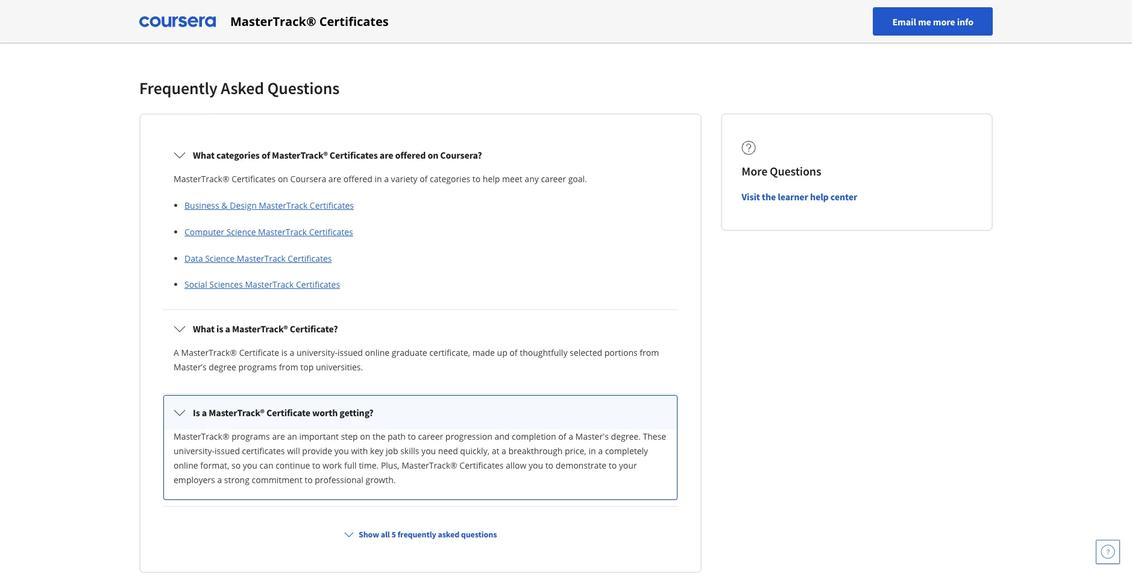 Task type: vqa. For each thing, say whether or not it's contained in the screenshot.
EARN YOUR DEGREE COLLECTION element
no



Task type: describe. For each thing, give the bounding box(es) containing it.
0 vertical spatial the
[[762, 191, 776, 203]]

master's
[[576, 431, 609, 442]]

degree.
[[611, 431, 641, 442]]

up
[[497, 347, 508, 358]]

social sciences mastertrack certificates link
[[185, 279, 340, 290]]

1 horizontal spatial questions
[[770, 164, 822, 179]]

what is a mastertrack® certificate?
[[193, 323, 338, 335]]

more
[[742, 164, 768, 179]]

0 horizontal spatial offered
[[344, 173, 373, 185]]

show all 5 frequently asked questions
[[359, 529, 497, 540]]

help inside 'collapsed' list
[[483, 173, 500, 185]]

a inside what is a mastertrack® certificate? dropdown button
[[225, 323, 230, 335]]

is a mastertrack® certificate worth getting? button
[[164, 396, 678, 430]]

coursera?
[[441, 149, 482, 161]]

programs inside a mastertrack® certificate is a university-issued online graduate certificate, made up of thoughtfully selected portions from master's degree programs from top universities.
[[239, 361, 277, 373]]

online inside mastertrack® programs are an important step on the path to career progression and completion of a master's degree. these university-issued certificates will provide you with key job skills you need quickly, at a breakthrough price, in a completely online format, so you can continue to work full time. plus, mastertrack® certificates allow you to demonstrate to your employers a strong commitment to professional growth.
[[174, 460, 198, 471]]

mastertrack for social
[[245, 279, 294, 290]]

questions
[[461, 529, 497, 540]]

progression
[[446, 431, 493, 442]]

collapsed list
[[160, 134, 682, 509]]

made
[[473, 347, 495, 358]]

mastertrack for computer
[[258, 226, 307, 238]]

certificates inside mastertrack® programs are an important step on the path to career progression and completion of a master's degree. these university-issued certificates will provide you with key job skills you need quickly, at a breakthrough price, in a completely online format, so you can continue to work full time. plus, mastertrack® certificates allow you to demonstrate to your employers a strong commitment to professional growth.
[[460, 460, 504, 471]]

0 vertical spatial career
[[541, 173, 566, 185]]

thoughtfully
[[520, 347, 568, 358]]

an
[[287, 431, 297, 442]]

these
[[643, 431, 667, 442]]

data
[[185, 253, 203, 264]]

professional
[[315, 474, 364, 486]]

employers
[[174, 474, 215, 486]]

your
[[619, 460, 637, 471]]

0 vertical spatial from
[[640, 347, 659, 358]]

on inside dropdown button
[[428, 149, 439, 161]]

quickly,
[[460, 445, 490, 457]]

design
[[230, 200, 257, 211]]

visit the learner help center link
[[742, 191, 858, 203]]

university- inside a mastertrack® certificate is a university-issued online graduate certificate, made up of thoughtfully selected portions from master's degree programs from top universities.
[[297, 347, 338, 358]]

programs inside mastertrack® programs are an important step on the path to career progression and completion of a master's degree. these university-issued certificates will provide you with key job skills you need quickly, at a breakthrough price, in a completely online format, so you can continue to work full time. plus, mastertrack® certificates allow you to demonstrate to your employers a strong commitment to professional growth.
[[232, 431, 270, 442]]

me
[[919, 15, 932, 27]]

to down provide
[[312, 460, 321, 471]]

1 vertical spatial categories
[[430, 173, 471, 185]]

a down master's
[[598, 445, 603, 457]]

email me more info button
[[874, 7, 993, 36]]

time.
[[359, 460, 379, 471]]

plus,
[[381, 460, 400, 471]]

need
[[438, 445, 458, 457]]

continue
[[276, 460, 310, 471]]

online inside a mastertrack® certificate is a university-issued online graduate certificate, made up of thoughtfully selected portions from master's degree programs from top universities.
[[365, 347, 390, 358]]

more questions
[[742, 164, 822, 179]]

to down coursera?
[[473, 173, 481, 185]]

to down continue
[[305, 474, 313, 486]]

show all 5 frequently asked questions button
[[340, 524, 502, 545]]

skills
[[401, 445, 419, 457]]

certificates
[[242, 445, 285, 457]]

certificate?
[[290, 323, 338, 335]]

email
[[893, 15, 917, 27]]

asked
[[221, 77, 264, 99]]

step
[[341, 431, 358, 442]]

social sciences mastertrack certificates
[[185, 279, 340, 290]]

allow
[[506, 460, 527, 471]]

selected
[[570, 347, 603, 358]]

list inside 'collapsed' list
[[179, 199, 668, 291]]

asked
[[438, 529, 460, 540]]

a right at
[[502, 445, 507, 457]]

with
[[351, 445, 368, 457]]

computer science mastertrack certificates link
[[185, 226, 353, 238]]

a down format,
[[217, 474, 222, 486]]

show
[[359, 529, 379, 540]]

&
[[222, 200, 228, 211]]

what categories of mastertrack® certificates are offered on coursera? button
[[164, 138, 678, 172]]

mastertrack® certificates on coursera are offered in a variety of categories to help meet any career goal.
[[174, 173, 587, 185]]

learner
[[778, 191, 809, 203]]

0 horizontal spatial from
[[279, 361, 298, 373]]

certificate,
[[430, 347, 471, 358]]

social
[[185, 279, 207, 290]]

mastertrack® inside a mastertrack® certificate is a university-issued online graduate certificate, made up of thoughtfully selected portions from master's degree programs from top universities.
[[181, 347, 237, 358]]

all
[[381, 529, 390, 540]]

coursera image
[[139, 12, 216, 31]]

variety
[[391, 173, 418, 185]]

frequently asked questions
[[139, 77, 340, 99]]

categories inside what categories of mastertrack® certificates are offered on coursera? dropdown button
[[217, 149, 260, 161]]

goal.
[[569, 173, 587, 185]]

can
[[260, 460, 274, 471]]

any
[[525, 173, 539, 185]]

commitment
[[252, 474, 303, 486]]

job
[[386, 445, 398, 457]]

meet
[[502, 173, 523, 185]]

certificate inside dropdown button
[[267, 407, 311, 419]]

provide
[[302, 445, 332, 457]]

visit the learner help center
[[742, 191, 858, 203]]

worth
[[312, 407, 338, 419]]

is a mastertrack® certificate worth getting?
[[193, 407, 374, 419]]

completion
[[512, 431, 557, 442]]

what is a mastertrack® certificate? button
[[164, 312, 678, 346]]



Task type: locate. For each thing, give the bounding box(es) containing it.
0 horizontal spatial questions
[[268, 77, 340, 99]]

is
[[193, 407, 200, 419]]

online
[[365, 347, 390, 358], [174, 460, 198, 471]]

0 vertical spatial university-
[[297, 347, 338, 358]]

in down master's
[[589, 445, 596, 457]]

programs up certificates
[[232, 431, 270, 442]]

career inside mastertrack® programs are an important step on the path to career progression and completion of a master's degree. these university-issued certificates will provide you with key job skills you need quickly, at a breakthrough price, in a completely online format, so you can continue to work full time. plus, mastertrack® certificates allow you to demonstrate to your employers a strong commitment to professional growth.
[[418, 431, 443, 442]]

from left top
[[279, 361, 298, 373]]

2 what from the top
[[193, 323, 215, 335]]

0 vertical spatial programs
[[239, 361, 277, 373]]

mastertrack® programs are an important step on the path to career progression and completion of a master's degree. these university-issued certificates will provide you with key job skills you need quickly, at a breakthrough price, in a completely online format, so you can continue to work full time. plus, mastertrack® certificates allow you to demonstrate to your employers a strong commitment to professional growth.
[[174, 431, 667, 486]]

from right portions
[[640, 347, 659, 358]]

to
[[473, 173, 481, 185], [408, 431, 416, 442], [312, 460, 321, 471], [546, 460, 554, 471], [609, 460, 617, 471], [305, 474, 313, 486]]

strong
[[224, 474, 250, 486]]

online left 'graduate'
[[365, 347, 390, 358]]

path
[[388, 431, 406, 442]]

center
[[831, 191, 858, 203]]

0 vertical spatial is
[[217, 323, 223, 335]]

issued inside a mastertrack® certificate is a university-issued online graduate certificate, made up of thoughtfully selected portions from master's degree programs from top universities.
[[338, 347, 363, 358]]

email me more info
[[893, 15, 974, 27]]

is
[[217, 323, 223, 335], [282, 347, 288, 358]]

certificate up the an
[[267, 407, 311, 419]]

portions
[[605, 347, 638, 358]]

business
[[185, 200, 219, 211]]

frequently
[[139, 77, 218, 99]]

certificate inside a mastertrack® certificate is a university-issued online graduate certificate, made up of thoughtfully selected portions from master's degree programs from top universities.
[[239, 347, 279, 358]]

0 vertical spatial questions
[[268, 77, 340, 99]]

1 vertical spatial what
[[193, 323, 215, 335]]

what up master's
[[193, 323, 215, 335]]

of inside dropdown button
[[262, 149, 270, 161]]

categories down coursera?
[[430, 173, 471, 185]]

what
[[193, 149, 215, 161], [193, 323, 215, 335]]

0 horizontal spatial categories
[[217, 149, 260, 161]]

issued
[[338, 347, 363, 358], [215, 445, 240, 457]]

1 horizontal spatial the
[[762, 191, 776, 203]]

business & design mastertrack certificates link
[[185, 200, 354, 211]]

science right data
[[205, 253, 235, 264]]

help
[[483, 173, 500, 185], [811, 191, 829, 203]]

science
[[227, 226, 256, 238], [205, 253, 235, 264]]

0 horizontal spatial university-
[[174, 445, 215, 457]]

categories up design
[[217, 149, 260, 161]]

you right skills
[[422, 445, 436, 457]]

are
[[380, 149, 394, 161], [329, 173, 342, 185], [272, 431, 285, 442]]

2 vertical spatial are
[[272, 431, 285, 442]]

1 horizontal spatial in
[[589, 445, 596, 457]]

to down breakthrough
[[546, 460, 554, 471]]

growth.
[[366, 474, 396, 486]]

0 vertical spatial certificate
[[239, 347, 279, 358]]

are inside mastertrack® programs are an important step on the path to career progression and completion of a master's degree. these university-issued certificates will provide you with key job skills you need quickly, at a breakthrough price, in a completely online format, so you can continue to work full time. plus, mastertrack® certificates allow you to demonstrate to your employers a strong commitment to professional growth.
[[272, 431, 285, 442]]

certificate
[[239, 347, 279, 358], [267, 407, 311, 419]]

what for what categories of mastertrack® certificates are offered on coursera?
[[193, 149, 215, 161]]

1 horizontal spatial on
[[360, 431, 371, 442]]

1 horizontal spatial university-
[[297, 347, 338, 358]]

1 vertical spatial is
[[282, 347, 288, 358]]

business & design mastertrack certificates
[[185, 200, 354, 211]]

1 horizontal spatial online
[[365, 347, 390, 358]]

on left coursera?
[[428, 149, 439, 161]]

1 vertical spatial certificate
[[267, 407, 311, 419]]

1 vertical spatial are
[[329, 173, 342, 185]]

on
[[428, 149, 439, 161], [278, 173, 288, 185], [360, 431, 371, 442]]

0 horizontal spatial is
[[217, 323, 223, 335]]

of up 'price,'
[[559, 431, 567, 442]]

completely
[[605, 445, 649, 457]]

1 horizontal spatial offered
[[395, 149, 426, 161]]

full
[[344, 460, 357, 471]]

0 vertical spatial offered
[[395, 149, 426, 161]]

certificate down what is a mastertrack® certificate?
[[239, 347, 279, 358]]

of inside a mastertrack® certificate is a university-issued online graduate certificate, made up of thoughtfully selected portions from master's degree programs from top universities.
[[510, 347, 518, 358]]

frequently asked questions element
[[130, 77, 1003, 576]]

mastertrack up computer science mastertrack certificates link
[[259, 200, 308, 211]]

what for what is a mastertrack® certificate?
[[193, 323, 215, 335]]

university-
[[297, 347, 338, 358], [174, 445, 215, 457]]

to left "your"
[[609, 460, 617, 471]]

0 horizontal spatial career
[[418, 431, 443, 442]]

programs
[[239, 361, 277, 373], [232, 431, 270, 442]]

1 vertical spatial offered
[[344, 173, 373, 185]]

questions
[[268, 77, 340, 99], [770, 164, 822, 179]]

help center image
[[1101, 545, 1116, 559]]

0 vertical spatial categories
[[217, 149, 260, 161]]

2 vertical spatial on
[[360, 431, 371, 442]]

online up employers
[[174, 460, 198, 471]]

are left the an
[[272, 431, 285, 442]]

0 vertical spatial in
[[375, 173, 382, 185]]

0 horizontal spatial are
[[272, 431, 285, 442]]

you right so
[[243, 460, 257, 471]]

mastertrack up social sciences mastertrack certificates link
[[237, 253, 286, 264]]

on up "with"
[[360, 431, 371, 442]]

the up key
[[373, 431, 386, 442]]

important
[[299, 431, 339, 442]]

help left center
[[811, 191, 829, 203]]

you down step
[[335, 445, 349, 457]]

a left variety
[[384, 173, 389, 185]]

more
[[934, 15, 956, 27]]

data science mastertrack certificates
[[185, 253, 332, 264]]

a right is
[[202, 407, 207, 419]]

the
[[762, 191, 776, 203], [373, 431, 386, 442]]

certificates
[[320, 13, 389, 29], [330, 149, 378, 161], [232, 173, 276, 185], [310, 200, 354, 211], [309, 226, 353, 238], [288, 253, 332, 264], [296, 279, 340, 290], [460, 460, 504, 471]]

are inside dropdown button
[[380, 149, 394, 161]]

1 vertical spatial on
[[278, 173, 288, 185]]

visit
[[742, 191, 760, 203]]

you down breakthrough
[[529, 460, 543, 471]]

1 horizontal spatial career
[[541, 173, 566, 185]]

in left variety
[[375, 173, 382, 185]]

list
[[179, 199, 668, 291]]

1 horizontal spatial categories
[[430, 173, 471, 185]]

of right up
[[510, 347, 518, 358]]

career
[[541, 173, 566, 185], [418, 431, 443, 442]]

1 horizontal spatial from
[[640, 347, 659, 358]]

offered
[[395, 149, 426, 161], [344, 173, 373, 185]]

1 vertical spatial programs
[[232, 431, 270, 442]]

of up business & design mastertrack certificates
[[262, 149, 270, 161]]

is inside a mastertrack® certificate is a university-issued online graduate certificate, made up of thoughtfully selected portions from master's degree programs from top universities.
[[282, 347, 288, 358]]

0 vertical spatial issued
[[338, 347, 363, 358]]

on inside mastertrack® programs are an important step on the path to career progression and completion of a master's degree. these university-issued certificates will provide you with key job skills you need quickly, at a breakthrough price, in a completely online format, so you can continue to work full time. plus, mastertrack® certificates allow you to demonstrate to your employers a strong commitment to professional growth.
[[360, 431, 371, 442]]

career up need
[[418, 431, 443, 442]]

computer
[[185, 226, 224, 238]]

0 horizontal spatial the
[[373, 431, 386, 442]]

on left coursera
[[278, 173, 288, 185]]

issued inside mastertrack® programs are an important step on the path to career progression and completion of a master's degree. these university-issued certificates will provide you with key job skills you need quickly, at a breakthrough price, in a completely online format, so you can continue to work full time. plus, mastertrack® certificates allow you to demonstrate to your employers a strong commitment to professional growth.
[[215, 445, 240, 457]]

1 vertical spatial help
[[811, 191, 829, 203]]

0 horizontal spatial help
[[483, 173, 500, 185]]

demonstrate
[[556, 460, 607, 471]]

of inside mastertrack® programs are an important step on the path to career progression and completion of a master's degree. these university-issued certificates will provide you with key job skills you need quickly, at a breakthrough price, in a completely online format, so you can continue to work full time. plus, mastertrack® certificates allow you to demonstrate to your employers a strong commitment to professional growth.
[[559, 431, 567, 442]]

0 vertical spatial help
[[483, 173, 500, 185]]

career right any
[[541, 173, 566, 185]]

data science mastertrack certificates link
[[185, 253, 332, 264]]

what categories of mastertrack® certificates are offered on coursera?
[[193, 149, 482, 161]]

1 what from the top
[[193, 149, 215, 161]]

list containing business & design mastertrack certificates
[[179, 199, 668, 291]]

breakthrough
[[509, 445, 563, 457]]

are up mastertrack® certificates on coursera are offered in a variety of categories to help meet any career goal.
[[380, 149, 394, 161]]

0 vertical spatial on
[[428, 149, 439, 161]]

sciences
[[209, 279, 243, 290]]

certificates inside dropdown button
[[330, 149, 378, 161]]

offered down what categories of mastertrack® certificates are offered on coursera?
[[344, 173, 373, 185]]

what up business
[[193, 149, 215, 161]]

top
[[301, 361, 314, 373]]

issued up universities.
[[338, 347, 363, 358]]

key
[[370, 445, 384, 457]]

price,
[[565, 445, 587, 457]]

1 vertical spatial online
[[174, 460, 198, 471]]

in inside mastertrack® programs are an important step on the path to career progression and completion of a master's degree. these university-issued certificates will provide you with key job skills you need quickly, at a breakthrough price, in a completely online format, so you can continue to work full time. plus, mastertrack® certificates allow you to demonstrate to your employers a strong commitment to professional growth.
[[589, 445, 596, 457]]

a
[[174, 347, 179, 358]]

getting?
[[340, 407, 374, 419]]

format,
[[200, 460, 229, 471]]

5
[[392, 529, 396, 540]]

programs right degree
[[239, 361, 277, 373]]

university- inside mastertrack® programs are an important step on the path to career progression and completion of a master's degree. these university-issued certificates will provide you with key job skills you need quickly, at a breakthrough price, in a completely online format, so you can continue to work full time. plus, mastertrack® certificates allow you to demonstrate to your employers a strong commitment to professional growth.
[[174, 445, 215, 457]]

at
[[492, 445, 500, 457]]

coursera
[[290, 173, 326, 185]]

1 horizontal spatial issued
[[338, 347, 363, 358]]

mastertrack for data
[[237, 253, 286, 264]]

0 horizontal spatial in
[[375, 173, 382, 185]]

1 vertical spatial university-
[[174, 445, 215, 457]]

university- up top
[[297, 347, 338, 358]]

0 vertical spatial science
[[227, 226, 256, 238]]

is down what is a mastertrack® certificate?
[[282, 347, 288, 358]]

is inside what is a mastertrack® certificate? dropdown button
[[217, 323, 223, 335]]

a up 'price,'
[[569, 431, 574, 442]]

the right visit
[[762, 191, 776, 203]]

a mastertrack® certificate is a university-issued online graduate certificate, made up of thoughtfully selected portions from master's degree programs from top universities.
[[174, 347, 659, 373]]

1 vertical spatial in
[[589, 445, 596, 457]]

1 vertical spatial career
[[418, 431, 443, 442]]

the inside mastertrack® programs are an important step on the path to career progression and completion of a master's degree. these university-issued certificates will provide you with key job skills you need quickly, at a breakthrough price, in a completely online format, so you can continue to work full time. plus, mastertrack® certificates allow you to demonstrate to your employers a strong commitment to professional growth.
[[373, 431, 386, 442]]

1 horizontal spatial is
[[282, 347, 288, 358]]

science for data
[[205, 253, 235, 264]]

offered up variety
[[395, 149, 426, 161]]

1 vertical spatial the
[[373, 431, 386, 442]]

universities.
[[316, 361, 363, 373]]

university- up format,
[[174, 445, 215, 457]]

to up skills
[[408, 431, 416, 442]]

a inside is a mastertrack® certificate worth getting? dropdown button
[[202, 407, 207, 419]]

info
[[958, 15, 974, 27]]

and
[[495, 431, 510, 442]]

science down design
[[227, 226, 256, 238]]

frequently
[[398, 529, 437, 540]]

mastertrack
[[259, 200, 308, 211], [258, 226, 307, 238], [237, 253, 286, 264], [245, 279, 294, 290]]

help left meet
[[483, 173, 500, 185]]

0 horizontal spatial issued
[[215, 445, 240, 457]]

a inside a mastertrack® certificate is a university-issued online graduate certificate, made up of thoughtfully selected portions from master's degree programs from top universities.
[[290, 347, 295, 358]]

0 horizontal spatial on
[[278, 173, 288, 185]]

science for computer
[[227, 226, 256, 238]]

master's
[[174, 361, 207, 373]]

a up degree
[[225, 323, 230, 335]]

mastertrack down data science mastertrack certificates
[[245, 279, 294, 290]]

2 horizontal spatial are
[[380, 149, 394, 161]]

of right variety
[[420, 173, 428, 185]]

issued up so
[[215, 445, 240, 457]]

0 vertical spatial online
[[365, 347, 390, 358]]

are down what categories of mastertrack® certificates are offered on coursera?
[[329, 173, 342, 185]]

2 horizontal spatial on
[[428, 149, 439, 161]]

1 vertical spatial from
[[279, 361, 298, 373]]

a down certificate?
[[290, 347, 295, 358]]

degree
[[209, 361, 236, 373]]

1 horizontal spatial are
[[329, 173, 342, 185]]

graduate
[[392, 347, 427, 358]]

0 vertical spatial are
[[380, 149, 394, 161]]

offered inside dropdown button
[[395, 149, 426, 161]]

work
[[323, 460, 342, 471]]

1 vertical spatial science
[[205, 253, 235, 264]]

mastertrack down business & design mastertrack certificates link
[[258, 226, 307, 238]]

will
[[287, 445, 300, 457]]

1 vertical spatial issued
[[215, 445, 240, 457]]

0 vertical spatial what
[[193, 149, 215, 161]]

is up degree
[[217, 323, 223, 335]]

0 horizontal spatial online
[[174, 460, 198, 471]]

1 horizontal spatial help
[[811, 191, 829, 203]]

computer science mastertrack certificates
[[185, 226, 353, 238]]

mastertrack® certificates
[[230, 13, 389, 29]]

1 vertical spatial questions
[[770, 164, 822, 179]]

you
[[335, 445, 349, 457], [422, 445, 436, 457], [243, 460, 257, 471], [529, 460, 543, 471]]



